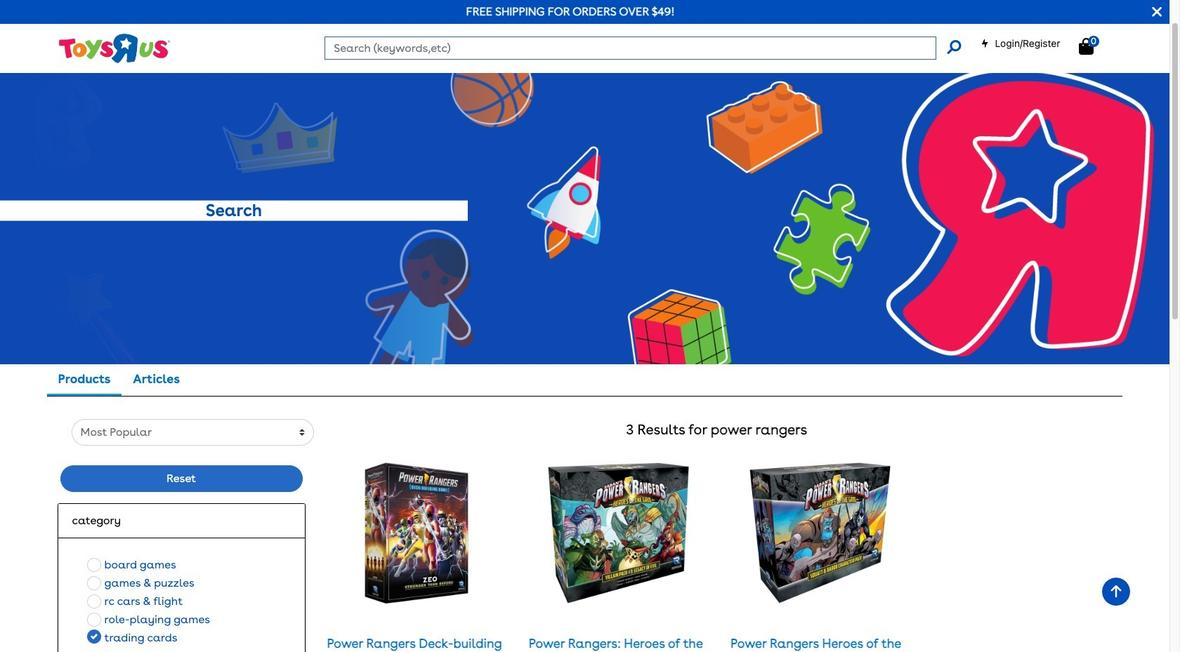 Task type: vqa. For each thing, say whether or not it's contained in the screenshot.
brainstorm toys my very own solar system - stem toy - 33 inch solar system link
no



Task type: describe. For each thing, give the bounding box(es) containing it.
close button image
[[1152, 4, 1162, 20]]

this icon serves as a link to download the essential accessibility assistive technology app for individuals with physical disabilities. it is featured as part of our commitment to diversity and inclusion. image
[[521, 26, 564, 41]]

power rangers: heroes of the grid villain pack #3 legacy of evil image
[[548, 463, 689, 604]]



Task type: locate. For each thing, give the bounding box(es) containing it.
shopping bag image
[[1079, 38, 1094, 55]]

power rangers heroes of the grid squatt & baboo character pack image
[[750, 463, 891, 604]]

main content
[[0, 58, 1170, 653]]

toys r us image
[[57, 33, 170, 64]]

power rangers deck-building game zeo: stronger than before image
[[346, 463, 487, 604]]

menu bar
[[48, 8, 1170, 58]]

None search field
[[325, 37, 961, 60]]

category element
[[72, 513, 291, 530]]

Enter Keyword or Item No. search field
[[325, 37, 937, 60]]

tab list
[[47, 365, 191, 396]]



